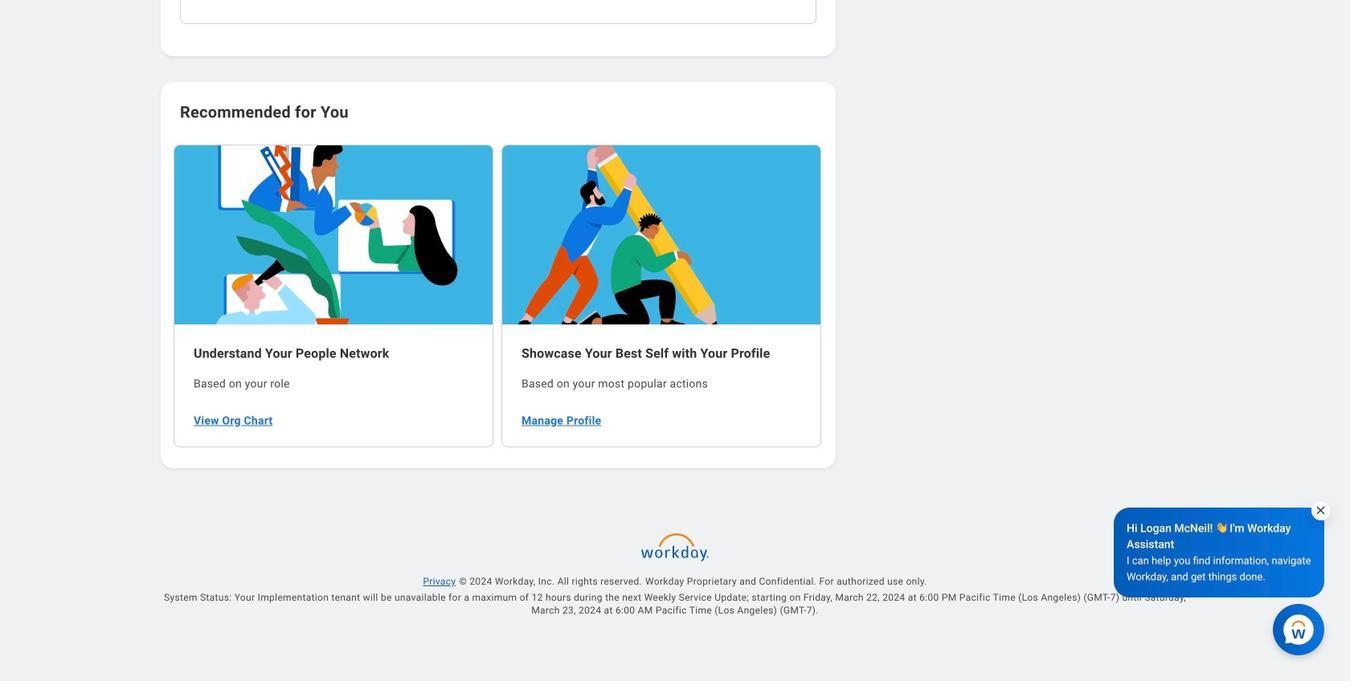 Task type: vqa. For each thing, say whether or not it's contained in the screenshot.
Workday Assistant region
yes



Task type: locate. For each thing, give the bounding box(es) containing it.
footer
[[135, 526, 1216, 682]]

list
[[174, 143, 823, 449]]



Task type: describe. For each thing, give the bounding box(es) containing it.
x image
[[1315, 505, 1327, 517]]

workday assistant region
[[1114, 502, 1331, 656]]



